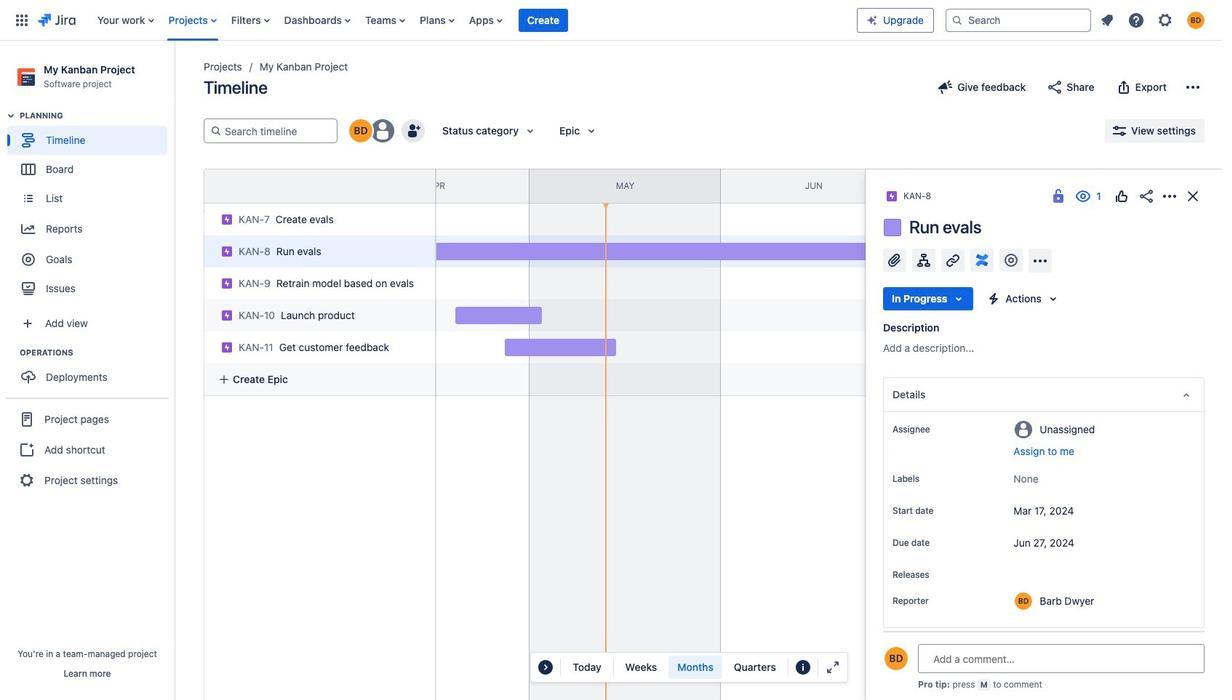 Task type: describe. For each thing, give the bounding box(es) containing it.
4 cell from the top
[[198, 327, 438, 364]]

epic image for 3rd cell from the bottom of the timeline grid
[[221, 278, 233, 290]]

2 vertical spatial group
[[6, 398, 169, 502]]

sidebar navigation image
[[159, 58, 191, 87]]

details element
[[883, 378, 1205, 413]]

2 column header from the left
[[907, 170, 1099, 203]]

your profile and settings image
[[1188, 11, 1205, 29]]

Search field
[[946, 8, 1092, 32]]

project overview element
[[883, 635, 1205, 669]]

vote options: no one has voted for this issue yet. image
[[1113, 188, 1131, 205]]

link goals image
[[1003, 252, 1020, 269]]

Add a comment… field
[[918, 645, 1205, 674]]

close image
[[1185, 188, 1202, 205]]

2 cell from the top
[[198, 263, 438, 300]]

primary element
[[9, 0, 857, 40]]

goal image
[[22, 253, 35, 266]]

operations image
[[2, 344, 20, 362]]

1 column header from the left
[[152, 170, 344, 203]]

export icon image
[[1115, 79, 1133, 96]]

3 cell from the top
[[198, 295, 438, 332]]

legend image
[[795, 659, 812, 677]]

actions image
[[1161, 188, 1179, 205]]

enter full screen image
[[824, 659, 842, 677]]

1 cell from the top
[[198, 231, 438, 268]]

search image
[[952, 14, 963, 26]]

notifications image
[[1099, 11, 1116, 29]]

row header inside timeline grid
[[204, 169, 437, 204]]

planning image
[[2, 107, 20, 125]]



Task type: vqa. For each thing, say whether or not it's contained in the screenshot.
the middle group
yes



Task type: locate. For each thing, give the bounding box(es) containing it.
1 epic image from the top
[[221, 246, 233, 258]]

help image
[[1128, 11, 1145, 29]]

epic image
[[221, 246, 233, 258], [221, 278, 233, 290], [221, 310, 233, 322]]

banner
[[0, 0, 1222, 41]]

0 vertical spatial epic image
[[221, 246, 233, 258]]

group for the operations image at left
[[7, 347, 174, 397]]

timeline grid
[[152, 169, 1222, 701]]

1 vertical spatial epic image
[[221, 278, 233, 290]]

3 epic image from the top
[[221, 310, 233, 322]]

2 vertical spatial epic image
[[221, 310, 233, 322]]

2 epic image from the top
[[221, 342, 233, 354]]

timeline view to show as group
[[617, 656, 785, 680]]

settings image
[[1157, 11, 1174, 29]]

1 vertical spatial epic image
[[221, 342, 233, 354]]

0 vertical spatial group
[[7, 110, 174, 308]]

group
[[7, 110, 174, 308], [7, 347, 174, 397], [6, 398, 169, 502]]

2 epic image from the top
[[221, 278, 233, 290]]

epic image inside cell
[[221, 342, 233, 354]]

None search field
[[946, 8, 1092, 32]]

sidebar element
[[0, 41, 175, 701]]

Search timeline text field
[[222, 119, 331, 143]]

heading
[[20, 110, 174, 122], [20, 347, 174, 359]]

row header
[[204, 169, 437, 204]]

heading for the operations image at left's group
[[20, 347, 174, 359]]

more information about barb dwyer image
[[1015, 593, 1033, 611]]

list
[[90, 0, 857, 40], [1094, 7, 1214, 33]]

1 horizontal spatial column header
[[907, 170, 1099, 203]]

epic image for third cell from the top of the timeline grid
[[221, 310, 233, 322]]

group for planning "icon"
[[7, 110, 174, 308]]

0 horizontal spatial list
[[90, 0, 857, 40]]

cell
[[198, 231, 438, 268], [198, 263, 438, 300], [198, 295, 438, 332], [198, 327, 438, 364]]

1 horizontal spatial list
[[1094, 7, 1214, 33]]

0 vertical spatial epic image
[[221, 214, 233, 226]]

epic image
[[221, 214, 233, 226], [221, 342, 233, 354]]

1 vertical spatial heading
[[20, 347, 174, 359]]

1 heading from the top
[[20, 110, 174, 122]]

heading for group corresponding to planning "icon"
[[20, 110, 174, 122]]

add a child issue image
[[915, 252, 933, 269]]

list item
[[519, 0, 568, 40]]

0 horizontal spatial column header
[[152, 170, 344, 203]]

add app image
[[1032, 252, 1049, 270]]

1 vertical spatial group
[[7, 347, 174, 397]]

epic image for 4th cell from the bottom
[[221, 246, 233, 258]]

0 vertical spatial heading
[[20, 110, 174, 122]]

jira image
[[38, 11, 75, 29], [38, 11, 75, 29]]

add people image
[[405, 122, 422, 140]]

column header
[[152, 170, 344, 203], [907, 170, 1099, 203]]

2 heading from the top
[[20, 347, 174, 359]]

1 epic image from the top
[[221, 214, 233, 226]]

appswitcher icon image
[[13, 11, 31, 29]]

attach image
[[886, 252, 904, 269]]



